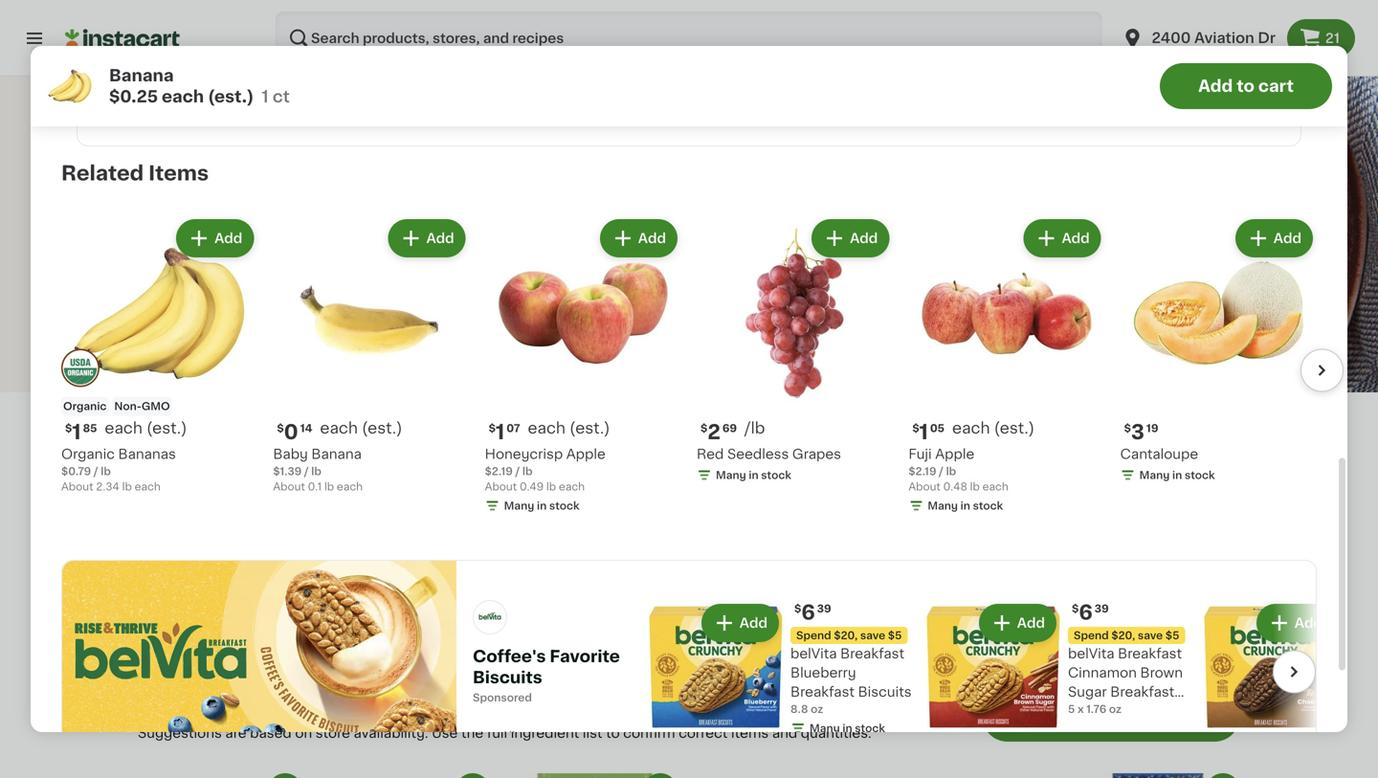 Task type: describe. For each thing, give the bounding box(es) containing it.
$0.79
[[61, 466, 91, 476]]

2 button
[[710, 0, 898, 92]]

red seedless grapes
[[697, 447, 841, 461]]

product group containing 0
[[273, 215, 470, 494]]

min for total time 10 min
[[254, 261, 280, 274]]

about for fuji
[[909, 481, 941, 492]]

thumb
[[1005, 546, 1063, 562]]

$5 for belvita breakfast cinnamon brown sugar breakfast biscuits
[[1166, 630, 1179, 641]]

(est.) for honeycrisp apple
[[569, 420, 610, 436]]

8.8
[[791, 704, 808, 714]]

recipe for save recipe
[[343, 305, 387, 318]]

$0.14 each (estimated) element
[[273, 420, 470, 444]]

$ for fuji apple
[[912, 423, 919, 433]]

(29)
[[1189, 469, 1225, 486]]

stock down belvita breakfast blueberry breakfast biscuits 8.8 oz in the bottom right of the page
[[855, 723, 885, 733]]

many down red
[[716, 470, 746, 480]]

/ for baby
[[304, 466, 309, 476]]

fiesta mart
[[586, 546, 681, 562]]

oz inside belvita breakfast blueberry breakfast biscuits 8.8 oz
[[811, 704, 823, 714]]

nearby.
[[222, 472, 272, 485]]

tom
[[965, 546, 1001, 562]]

about for organic
[[61, 481, 93, 492]]

lb right 2.34
[[122, 481, 132, 492]]

1 for honeycrisp apple
[[496, 422, 505, 442]]

tom thumb image
[[911, 543, 949, 581]]

$ for organic bananas
[[65, 423, 72, 433]]

by
[[168, 209, 187, 223]]

shop
[[138, 472, 173, 485]]

brookshire's
[[208, 546, 312, 562]]

in down cantaloupe
[[1172, 470, 1182, 480]]

0 inside "item carousel" region
[[284, 422, 298, 442]]

spend for belvita breakfast cinnamon brown sugar breakfast biscuits
[[1074, 630, 1109, 641]]

$2.19 for honeycrisp
[[485, 466, 513, 476]]

instacart logo image
[[65, 27, 180, 50]]

bananas
[[118, 447, 176, 461]]

0.48
[[943, 481, 967, 492]]

belvita image
[[473, 600, 507, 634]]

breakfast down brown
[[1110, 685, 1175, 698]]

3
[[1131, 422, 1145, 442]]

fuji apple $2.19 / lb about 0.48 lb each
[[909, 447, 1009, 492]]

fiesta mart link
[[517, 511, 884, 613]]

05
[[930, 423, 945, 433]]

$ 1 05
[[912, 422, 945, 442]]

suggestions are based on store availability. use the full ingredient list to confirm correct items and quantities.
[[138, 726, 872, 740]]

$0.25
[[109, 89, 158, 105]]

tom thumb link
[[896, 511, 1263, 613]]

items
[[731, 726, 769, 740]]

10 for active time 10 min
[[146, 261, 162, 274]]

sugar
[[1068, 685, 1107, 698]]

items
[[148, 163, 209, 183]]

about for baby
[[273, 481, 305, 492]]

share
[[163, 305, 203, 318]]

spo
[[473, 692, 494, 703]]

ct
[[273, 89, 290, 105]]

lb right 0.48
[[970, 481, 980, 492]]

cart inside add to cart button
[[1258, 78, 1294, 94]]

$ for red seedless grapes
[[701, 423, 708, 433]]

each inside $0.69 / lb about 0.37 lb each
[[173, 87, 199, 97]]

bowl
[[568, 151, 655, 185]]

add link
[[1204, 600, 1378, 734]]

correct
[[679, 726, 728, 740]]

coconut
[[223, 151, 378, 185]]

21
[[1325, 32, 1340, 45]]

5 inside add 5 ingredients to cart button
[[1043, 707, 1054, 723]]

about for honeycrisp
[[485, 481, 517, 492]]

$2.19 for fuji
[[909, 466, 936, 476]]

in down 0.48
[[961, 500, 970, 511]]

many in stock down cantaloupe
[[1140, 470, 1215, 480]]

2 inside button
[[721, 27, 734, 47]]

to inside add to cart button
[[1237, 78, 1255, 94]]

delivery by 4:35pm
[[218, 567, 324, 578]]

6 for belvita breakfast cinnamon brown sugar breakfast biscuits
[[1079, 602, 1093, 622]]

min for active time 10 min
[[165, 261, 191, 274]]

simple
[[224, 209, 272, 223]]

lb right 0.1 on the left
[[324, 481, 334, 492]]

69
[[722, 423, 737, 433]]

39 for belvita breakfast blueberry breakfast biscuits
[[817, 603, 831, 614]]

1.76
[[1086, 704, 1107, 714]]

suggestions
[[138, 726, 222, 740]]

many down 0.48
[[928, 500, 958, 511]]

add button for honeycrisp apple
[[602, 221, 676, 256]]

active
[[138, 245, 172, 256]]

5 x 1.76 oz
[[1068, 704, 1122, 714]]

item carousel region
[[34, 208, 1344, 552]]

breakfast up blueberry
[[840, 647, 905, 660]]

view all
[[473, 731, 515, 741]]

$ for baby banana
[[277, 423, 284, 433]]

organic non-gmo
[[63, 401, 170, 411]]

show all stores (29) button
[[1056, 467, 1240, 488]]

add inside add 5 ingredients to cart button
[[1005, 707, 1040, 723]]

banana $0.25 each (est.) 1 ct
[[109, 67, 290, 105]]

many down 0.49
[[504, 500, 534, 511]]

product group containing 2
[[697, 215, 893, 487]]

4 button
[[405, 0, 594, 107]]

lb up 0.49
[[522, 466, 533, 476]]

show
[[1056, 469, 1104, 486]]

acai coconut smoothie bowl image
[[689, 77, 1378, 392]]

related items
[[61, 163, 209, 183]]

$ 2 69
[[701, 422, 737, 442]]

in down belvita breakfast blueberry breakfast biscuits 8.8 oz in the bottom right of the page
[[843, 723, 852, 733]]

blueberry
[[791, 666, 856, 679]]

lb up 2.34
[[101, 466, 111, 476]]

add button for cantaloupe
[[1237, 221, 1311, 256]]

many down cantaloupe
[[1140, 470, 1170, 480]]

4:35pm
[[282, 567, 324, 578]]

(est.) for fuji apple
[[994, 420, 1035, 436]]

0 inside 'element'
[[111, 27, 126, 47]]

apple for fuji apple
[[935, 447, 975, 461]]

$ for belvita breakfast blueberry breakfast biscuits
[[794, 603, 801, 614]]

confirm
[[623, 726, 675, 740]]

coffee's favorite biscuits spo nsored
[[473, 648, 620, 703]]

breakfast up brown
[[1118, 647, 1182, 660]]

each inside honeycrisp apple $2.19 / lb about 0.49 lb each
[[559, 481, 585, 492]]

$0.69 / lb about 0.37 lb each
[[100, 71, 199, 97]]

add button for fuji apple
[[1025, 221, 1099, 256]]

spend $20, save $5 for belvita breakfast cinnamon brown sugar breakfast biscuits
[[1074, 630, 1179, 641]]

each (est.) for fuji apple
[[952, 420, 1035, 436]]

0.49
[[520, 481, 544, 492]]

$0.25 each (estimated) element
[[100, 25, 289, 50]]

share recipe button
[[138, 302, 250, 321]]

total time 10 min
[[231, 245, 285, 274]]

2 inside product group
[[708, 422, 721, 442]]

all
[[501, 731, 515, 741]]

organic for bananas
[[61, 447, 115, 461]]

stock down 'fuji apple $2.19 / lb about 0.48 lb each'
[[973, 500, 1003, 511]]

and
[[772, 726, 797, 740]]

many in stock down belvita breakfast blueberry breakfast biscuits 8.8 oz in the bottom right of the page
[[810, 723, 885, 733]]

0 horizontal spatial to
[[606, 726, 620, 740]]

by real simple
[[168, 209, 272, 223]]

stock down cantaloupe
[[1185, 470, 1215, 480]]

spend $20, save $5 for belvita breakfast blueberry breakfast biscuits
[[796, 630, 902, 641]]

banana inside banana $0.25 each (est.) 1 ct
[[109, 67, 174, 84]]

lb up 0.37
[[141, 71, 152, 82]]

10 for total time 10 min
[[236, 261, 251, 274]]

2 oz from the left
[[1109, 704, 1122, 714]]

cart inside add 5 ingredients to cart button
[[1182, 707, 1217, 723]]

seedless
[[727, 447, 789, 461]]

time for total time 10 min
[[260, 245, 285, 256]]

apple for honeycrisp apple
[[566, 447, 606, 461]]

about inside $0.69 / lb about 0.37 lb each
[[100, 87, 133, 97]]

$20, for belvita breakfast blueberry breakfast biscuits
[[834, 630, 858, 641]]

76051 button
[[312, 438, 397, 469]]

1 horizontal spatial 5
[[1068, 704, 1075, 714]]

save recipe
[[306, 305, 387, 318]]

spend for belvita breakfast blueberry breakfast biscuits
[[796, 630, 831, 641]]

many in stock down 0.37
[[120, 106, 195, 116]]

save for belvita breakfast cinnamon brown sugar breakfast biscuits
[[1138, 630, 1163, 641]]

the
[[461, 726, 483, 740]]

/ for honeycrisp
[[515, 466, 520, 476]]

lb up 0.1 on the left
[[311, 466, 321, 476]]

$ for belvita breakfast cinnamon brown sugar breakfast biscuits
[[1072, 603, 1079, 614]]

available
[[138, 440, 272, 467]]

biscuits inside belvita breakfast cinnamon brown sugar breakfast biscuits
[[1068, 704, 1122, 718]]

recipe for share recipe
[[206, 305, 250, 318]]

21 button
[[1287, 19, 1355, 57]]

stock down 'red seedless grapes'
[[761, 470, 791, 480]]

(est.) for baby banana
[[362, 420, 402, 436]]

480
[[395, 262, 423, 275]]

$20, for belvita breakfast cinnamon brown sugar breakfast biscuits
[[1111, 630, 1135, 641]]

add 5 ingredients to cart
[[1005, 707, 1217, 723]]

gmo
[[142, 401, 170, 411]]

ingredients
[[1058, 707, 1156, 723]]

$5 for belvita breakfast blueberry breakfast biscuits
[[888, 630, 902, 641]]

stock down banana $0.25 each (est.) 1 ct
[[165, 106, 195, 116]]

save for belvita breakfast blueberry breakfast biscuits
[[860, 630, 885, 641]]



Task type: vqa. For each thing, say whether or not it's contained in the screenshot.
belVita Breakfast Cinnamon Brown Sugar Breakfast Biscuits
yes



Task type: locate. For each thing, give the bounding box(es) containing it.
2 $5 from the left
[[1166, 630, 1179, 641]]

2 vertical spatial to
[[606, 726, 620, 740]]

0 up $0.69
[[111, 27, 126, 47]]

recipe
[[206, 305, 250, 318], [343, 305, 387, 318]]

baby
[[273, 447, 308, 461]]

breakfast
[[840, 647, 905, 660], [1118, 647, 1182, 660], [791, 685, 855, 698], [1110, 685, 1175, 698]]

(est.) inside $0.14 each (estimated) element
[[362, 420, 402, 436]]

2.34
[[96, 481, 119, 492]]

(est.) up 'fuji apple $2.19 / lb about 0.48 lb each'
[[994, 420, 1035, 436]]

belvita
[[791, 647, 837, 660], [1068, 647, 1115, 660]]

76051
[[312, 440, 397, 467]]

time inside the active time 10 min
[[175, 245, 199, 256]]

min down the total at the left of the page
[[254, 261, 280, 274]]

0.1
[[308, 481, 322, 492]]

each (est.) up honeycrisp apple $2.19 / lb about 0.49 lb each at the bottom of page
[[528, 420, 610, 436]]

banana inside baby banana $1.39 / lb about 0.1 lb each
[[311, 447, 362, 461]]

each (est.) inside $1.05 each (estimated) element
[[952, 420, 1035, 436]]

(est.) up honeycrisp apple $2.19 / lb about 0.49 lb each at the bottom of page
[[569, 420, 610, 436]]

each (est.) for organic bananas
[[105, 420, 187, 436]]

2 recipe from the left
[[343, 305, 387, 318]]

stock down honeycrisp apple $2.19 / lb about 0.49 lb each at the bottom of page
[[549, 500, 580, 511]]

$ inside $ 3 19
[[1124, 423, 1131, 433]]

available in 76051 shop stores nearby.
[[138, 440, 397, 485]]

$ for honeycrisp apple
[[489, 423, 496, 433]]

/ up 0.48
[[939, 466, 944, 476]]

1 horizontal spatial apple
[[935, 447, 975, 461]]

list
[[583, 726, 603, 740]]

recipe right save
[[343, 305, 387, 318]]

1 horizontal spatial spend
[[1074, 630, 1109, 641]]

organic up $0.79
[[61, 447, 115, 461]]

about down $0.79
[[61, 481, 93, 492]]

(est.) inside banana $0.25 each (est.) 1 ct
[[208, 89, 254, 105]]

2 39 from the left
[[1095, 603, 1109, 614]]

0 horizontal spatial $ 6 39
[[794, 602, 831, 622]]

0 vertical spatial to
[[1237, 78, 1255, 94]]

about inside baby banana $1.39 / lb about 0.1 lb each
[[273, 481, 305, 492]]

1 vertical spatial 2
[[708, 422, 721, 442]]

stores inside button
[[1131, 469, 1186, 486]]

1 horizontal spatial 39
[[1095, 603, 1109, 614]]

1 $ 6 39 from the left
[[794, 602, 831, 622]]

oz
[[811, 704, 823, 714], [1109, 704, 1122, 714]]

to
[[1237, 78, 1255, 94], [1160, 707, 1178, 723], [606, 726, 620, 740]]

0 vertical spatial $2.69 per pound element
[[710, 25, 898, 50]]

39 up blueberry
[[817, 603, 831, 614]]

non-
[[114, 401, 142, 411]]

save up belvita breakfast blueberry breakfast biscuits 8.8 oz in the bottom right of the page
[[860, 630, 885, 641]]

fuji
[[909, 447, 932, 461]]

$1.39
[[273, 466, 302, 476]]

save recipe button
[[281, 302, 387, 321]]

1 horizontal spatial $20,
[[1111, 630, 1135, 641]]

1 horizontal spatial to
[[1160, 707, 1178, 723]]

1 horizontal spatial biscuits
[[858, 685, 912, 698]]

organic for non-
[[63, 401, 107, 411]]

0 left 14 on the bottom left of page
[[284, 422, 298, 442]]

each (est.)
[[105, 420, 187, 436], [320, 420, 402, 436], [528, 420, 610, 436], [952, 420, 1035, 436]]

biscuits inside coffee's favorite biscuits spo nsored
[[473, 669, 542, 686]]

1 39 from the left
[[817, 603, 831, 614]]

0 horizontal spatial save
[[860, 630, 885, 641]]

stores down the available
[[176, 472, 218, 485]]

0 vertical spatial cart
[[1258, 78, 1294, 94]]

organic up 85
[[63, 401, 107, 411]]

min inside the active time 10 min
[[165, 261, 191, 274]]

3 each (est.) from the left
[[528, 420, 610, 436]]

0 horizontal spatial min
[[165, 261, 191, 274]]

0 horizontal spatial oz
[[811, 704, 823, 714]]

$2.19 inside honeycrisp apple $2.19 / lb about 0.49 lb each
[[485, 466, 513, 476]]

breakfast down blueberry
[[791, 685, 855, 698]]

each (est.) inside $1.07 each (estimated) element
[[528, 420, 610, 436]]

cinnamon
[[1068, 666, 1137, 679]]

all
[[1107, 469, 1127, 486]]

view
[[473, 731, 499, 741]]

add button for baby banana
[[390, 221, 464, 256]]

1 oz from the left
[[811, 704, 823, 714]]

/ up 0.1 on the left
[[304, 466, 309, 476]]

each (est.) inside $1.85 each (estimated) element
[[105, 420, 187, 436]]

about left 0.49
[[485, 481, 517, 492]]

1 horizontal spatial $ 6 39
[[1072, 602, 1109, 622]]

belvita breakfast blueberry breakfast biscuits 8.8 oz
[[791, 647, 912, 714]]

1 each (est.) from the left
[[105, 420, 187, 436]]

$ 6 39 up blueberry
[[794, 602, 831, 622]]

2 6 from the left
[[1079, 602, 1093, 622]]

$1.07 each (estimated) element
[[485, 420, 681, 444]]

2 $2.19 from the left
[[909, 466, 936, 476]]

1 horizontal spatial 10
[[236, 261, 251, 274]]

1 horizontal spatial spend $20, save $5
[[1074, 630, 1179, 641]]

1 horizontal spatial cart
[[1258, 78, 1294, 94]]

each (est.) inside $0.14 each (estimated) element
[[320, 420, 402, 436]]

1 left the 07 at the bottom
[[496, 422, 505, 442]]

$20, up blueberry
[[834, 630, 858, 641]]

1 horizontal spatial min
[[254, 261, 280, 274]]

each (est.) for baby banana
[[320, 420, 402, 436]]

fiesta mart image
[[532, 543, 570, 581]]

on
[[295, 726, 312, 740]]

0 horizontal spatial $5
[[888, 630, 902, 641]]

organic inside 'organic bananas $0.79 / lb about 2.34 lb each'
[[61, 447, 115, 461]]

$ inside $ 1 05
[[912, 423, 919, 433]]

0 horizontal spatial cart
[[1182, 707, 1217, 723]]

/ inside 'fuji apple $2.19 / lb about 0.48 lb each'
[[939, 466, 944, 476]]

calories
[[397, 245, 442, 256]]

39 up the cinnamon
[[1095, 603, 1109, 614]]

store
[[316, 726, 350, 740]]

$1.05 each (estimated) element
[[909, 420, 1105, 444]]

1 horizontal spatial time
[[260, 245, 285, 256]]

1 vertical spatial $2.69 per pound element
[[697, 420, 893, 444]]

favorite
[[550, 648, 620, 665]]

4
[[416, 27, 430, 47]]

$ left 19
[[1124, 423, 1131, 433]]

$20, up the cinnamon
[[1111, 630, 1135, 641]]

oz right the 8.8 at the bottom of the page
[[811, 704, 823, 714]]

5
[[1068, 704, 1075, 714], [1043, 707, 1054, 723]]

$ inside $ 2 69
[[701, 423, 708, 433]]

use
[[432, 726, 458, 740]]

belvita inside belvita breakfast cinnamon brown sugar breakfast biscuits
[[1068, 647, 1115, 660]]

each inside baby banana $1.39 / lb about 0.1 lb each
[[337, 481, 363, 492]]

acai
[[138, 151, 215, 185]]

1 vertical spatial cart
[[1182, 707, 1217, 723]]

2 belvita from the left
[[1068, 647, 1115, 660]]

/ inside honeycrisp apple $2.19 / lb about 0.49 lb each
[[515, 466, 520, 476]]

$ 6 39 for belvita breakfast blueberry breakfast biscuits
[[794, 602, 831, 622]]

banana up 0.1 on the left
[[311, 447, 362, 461]]

1 horizontal spatial $2.19
[[909, 466, 936, 476]]

$ inside the $ 0 14
[[277, 423, 284, 433]]

1 spend $20, save $5 from the left
[[796, 630, 902, 641]]

/ up 0.37
[[134, 71, 139, 82]]

many down "$0.25" at the top of the page
[[120, 106, 150, 116]]

about inside honeycrisp apple $2.19 / lb about 0.49 lb each
[[485, 481, 517, 492]]

2 horizontal spatial biscuits
[[1068, 704, 1122, 718]]

/ inside baby banana $1.39 / lb about 0.1 lb each
[[304, 466, 309, 476]]

$5 up belvita breakfast blueberry breakfast biscuits 8.8 oz in the bottom right of the page
[[888, 630, 902, 641]]

each (est.) down 'gmo'
[[105, 420, 187, 436]]

2 save from the left
[[1138, 630, 1163, 641]]

min down active
[[165, 261, 191, 274]]

$ 1 85
[[65, 422, 97, 442]]

brookshire's image
[[154, 543, 192, 581]]

0 vertical spatial organic
[[63, 401, 107, 411]]

10 inside total time 10 min
[[236, 261, 251, 274]]

1 recipe from the left
[[206, 305, 250, 318]]

add inside add to cart button
[[1198, 78, 1233, 94]]

about down $1.39
[[273, 481, 305, 492]]

belvita coffee image
[[62, 561, 457, 778]]

delivery
[[218, 567, 263, 578]]

in down 0.37
[[153, 106, 162, 116]]

0 horizontal spatial $20,
[[834, 630, 858, 641]]

spend $20, save $5 up belvita breakfast blueberry breakfast biscuits 8.8 oz in the bottom right of the page
[[796, 630, 902, 641]]

item badge image
[[61, 349, 100, 387]]

add 5 ingredients to cart button
[[982, 690, 1240, 742]]

full
[[487, 726, 507, 740]]

product group
[[61, 215, 258, 494], [273, 215, 470, 494], [485, 215, 681, 517], [697, 215, 893, 487], [909, 215, 1105, 517], [1120, 215, 1317, 487], [138, 773, 302, 778], [325, 773, 490, 778], [513, 773, 678, 778], [1076, 773, 1240, 778]]

1 horizontal spatial stores
[[1131, 469, 1186, 486]]

4 each (est.) from the left
[[952, 420, 1035, 436]]

each (est.) up 76051
[[320, 420, 402, 436]]

1 $20, from the left
[[834, 630, 858, 641]]

cantaloupe
[[1120, 447, 1198, 461]]

in down seedless
[[749, 470, 759, 480]]

1 min from the left
[[165, 261, 191, 274]]

about inside 'organic bananas $0.79 / lb about 2.34 lb each'
[[61, 481, 93, 492]]

1 horizontal spatial 6
[[1079, 602, 1093, 622]]

1 apple from the left
[[566, 447, 606, 461]]

1 horizontal spatial 0
[[284, 422, 298, 442]]

0 horizontal spatial spend
[[796, 630, 831, 641]]

/ for organic
[[94, 466, 98, 476]]

many right and
[[810, 723, 840, 733]]

0 horizontal spatial spend $20, save $5
[[796, 630, 902, 641]]

spend up the cinnamon
[[1074, 630, 1109, 641]]

1 horizontal spatial recipe
[[343, 305, 387, 318]]

$5
[[888, 630, 902, 641], [1166, 630, 1179, 641]]

lb up 0.48
[[946, 466, 956, 476]]

6 up the cinnamon
[[1079, 602, 1093, 622]]

(est.) down 'gmo'
[[146, 420, 187, 436]]

belvita up blueberry
[[791, 647, 837, 660]]

spend
[[796, 630, 831, 641], [1074, 630, 1109, 641]]

0 horizontal spatial recipe
[[206, 305, 250, 318]]

belvita for belvita breakfast blueberry breakfast biscuits 8.8 oz
[[791, 647, 837, 660]]

$ left 14 on the bottom left of page
[[277, 423, 284, 433]]

0 vertical spatial 0
[[111, 27, 126, 47]]

time for active time 10 min
[[175, 245, 199, 256]]

apple inside 'fuji apple $2.19 / lb about 0.48 lb each'
[[935, 447, 975, 461]]

ingredient
[[511, 726, 579, 740]]

39 for belvita breakfast cinnamon brown sugar breakfast biscuits
[[1095, 603, 1109, 614]]

0 horizontal spatial belvita
[[791, 647, 837, 660]]

0 horizontal spatial stores
[[176, 472, 218, 485]]

belvita up the cinnamon
[[1068, 647, 1115, 660]]

each inside 'fuji apple $2.19 / lb about 0.48 lb each'
[[983, 481, 1009, 492]]

lb
[[141, 71, 152, 82], [161, 87, 170, 97], [101, 466, 111, 476], [311, 466, 321, 476], [522, 466, 533, 476], [946, 466, 956, 476], [122, 481, 132, 492], [324, 481, 334, 492], [546, 481, 556, 492], [970, 481, 980, 492]]

about down $0.69
[[100, 87, 133, 97]]

apple down $1.07 each (estimated) element
[[566, 447, 606, 461]]

1 $5 from the left
[[888, 630, 902, 641]]

time inside total time 10 min
[[260, 245, 285, 256]]

real
[[190, 209, 221, 223]]

14
[[300, 423, 312, 433]]

0.37
[[135, 87, 158, 97]]

apple down '05'
[[935, 447, 975, 461]]

$ up the cinnamon
[[1072, 603, 1079, 614]]

/ up 2.34
[[94, 466, 98, 476]]

save up brown
[[1138, 630, 1163, 641]]

quantities.
[[801, 726, 872, 740]]

/ inside 'organic bananas $0.79 / lb about 2.34 lb each'
[[94, 466, 98, 476]]

85
[[83, 423, 97, 433]]

many in stock down 0.48
[[928, 500, 1003, 511]]

product group containing 3
[[1120, 215, 1317, 487]]

about inside 'fuji apple $2.19 / lb about 0.48 lb each'
[[909, 481, 941, 492]]

2 spend from the left
[[1074, 630, 1109, 641]]

0 horizontal spatial 39
[[817, 603, 831, 614]]

07
[[507, 423, 520, 433]]

0 horizontal spatial 5
[[1043, 707, 1054, 723]]

time right the total at the left of the page
[[260, 245, 285, 256]]

(est.) inside $1.05 each (estimated) element
[[994, 420, 1035, 436]]

1 for fuji apple
[[919, 422, 928, 442]]

2 10 from the left
[[236, 261, 251, 274]]

active time 10 min
[[138, 245, 199, 274]]

lb right 0.37
[[161, 87, 170, 97]]

each (est.) up 'fuji apple $2.19 / lb about 0.48 lb each'
[[952, 420, 1035, 436]]

coffee's
[[473, 648, 546, 665]]

1 $2.19 from the left
[[485, 466, 513, 476]]

/lb
[[745, 420, 765, 436]]

add button for organic bananas
[[178, 221, 252, 256]]

share recipe
[[163, 305, 250, 318]]

2 apple from the left
[[935, 447, 975, 461]]

0 horizontal spatial time
[[175, 245, 199, 256]]

1 inside banana $0.25 each (est.) 1 ct
[[262, 89, 269, 105]]

39
[[817, 603, 831, 614], [1095, 603, 1109, 614]]

$ 1 07
[[489, 422, 520, 442]]

recipe right share
[[206, 305, 250, 318]]

1 horizontal spatial belvita
[[1068, 647, 1115, 660]]

6 for belvita breakfast blueberry breakfast biscuits
[[801, 602, 815, 622]]

many in stock down 0.49
[[504, 500, 580, 511]]

$5 up brown
[[1166, 630, 1179, 641]]

1 vertical spatial organic
[[61, 447, 115, 461]]

0 horizontal spatial banana
[[109, 67, 174, 84]]

1 belvita from the left
[[791, 647, 837, 660]]

stores inside available in 76051 shop stores nearby.
[[176, 472, 218, 485]]

$ left 69
[[701, 423, 708, 433]]

save
[[860, 630, 885, 641], [1138, 630, 1163, 641]]

each inside banana $0.25 each (est.) 1 ct
[[162, 89, 204, 105]]

$0.69
[[100, 71, 132, 82]]

0 horizontal spatial apple
[[566, 447, 606, 461]]

by
[[266, 567, 280, 578]]

spend up blueberry
[[796, 630, 831, 641]]

stores
[[1131, 469, 1186, 486], [176, 472, 218, 485]]

2 horizontal spatial to
[[1237, 78, 1255, 94]]

$ 3 19
[[1124, 422, 1159, 442]]

0 horizontal spatial 0
[[111, 27, 126, 47]]

(est.) for organic bananas
[[146, 420, 187, 436]]

0 vertical spatial banana
[[109, 67, 174, 84]]

availability.
[[354, 726, 428, 740]]

min inside total time 10 min
[[254, 261, 280, 274]]

cart down 21 button on the top right
[[1258, 78, 1294, 94]]

/
[[134, 71, 139, 82], [94, 466, 98, 476], [304, 466, 309, 476], [515, 466, 520, 476], [939, 466, 944, 476]]

many in stock down seedless
[[716, 470, 791, 480]]

0 horizontal spatial 6
[[801, 602, 815, 622]]

10 down the total at the left of the page
[[236, 261, 251, 274]]

1 horizontal spatial $5
[[1166, 630, 1179, 641]]

in inside available in 76051 shop stores nearby.
[[278, 440, 305, 467]]

lb right 0.49
[[546, 481, 556, 492]]

(est.)
[[208, 89, 254, 105], [146, 420, 187, 436], [362, 420, 402, 436], [569, 420, 610, 436], [994, 420, 1035, 436]]

1 time from the left
[[175, 245, 199, 256]]

add button for red seedless grapes
[[814, 221, 888, 256]]

2 min from the left
[[254, 261, 280, 274]]

in
[[153, 106, 162, 116], [278, 440, 305, 467], [749, 470, 759, 480], [1172, 470, 1182, 480], [537, 500, 547, 511], [961, 500, 970, 511], [843, 723, 852, 733]]

10
[[146, 261, 162, 274], [236, 261, 251, 274]]

1 6 from the left
[[801, 602, 815, 622]]

in down 0.49
[[537, 500, 547, 511]]

about left 0.48
[[909, 481, 941, 492]]

$ inside the $ 1 07
[[489, 423, 496, 433]]

show all stores (29)
[[1056, 469, 1225, 486]]

$ 6 39
[[794, 602, 831, 622], [1072, 602, 1109, 622]]

1 horizontal spatial oz
[[1109, 704, 1122, 714]]

1 vertical spatial to
[[1160, 707, 1178, 723]]

apple inside honeycrisp apple $2.19 / lb about 0.49 lb each
[[566, 447, 606, 461]]

belvita for belvita breakfast cinnamon brown sugar breakfast biscuits
[[1068, 647, 1115, 660]]

1 vertical spatial 0
[[284, 422, 298, 442]]

1 horizontal spatial save
[[1138, 630, 1163, 641]]

1 left the ct
[[262, 89, 269, 105]]

$ 6 39 up the cinnamon
[[1072, 602, 1109, 622]]

each (est.) for honeycrisp apple
[[528, 420, 610, 436]]

2 time from the left
[[260, 245, 285, 256]]

(est.) up 76051
[[362, 420, 402, 436]]

brown
[[1140, 666, 1183, 679]]

$ 6 39 for belvita breakfast cinnamon brown sugar breakfast biscuits
[[1072, 602, 1109, 622]]

$2.19 down honeycrisp
[[485, 466, 513, 476]]

time right active
[[175, 245, 199, 256]]

$ left the 07 at the bottom
[[489, 423, 496, 433]]

/ inside $0.69 / lb about 0.37 lb each
[[134, 71, 139, 82]]

10 inside the active time 10 min
[[146, 261, 162, 274]]

0 horizontal spatial 10
[[146, 261, 162, 274]]

$ inside $ 1 85
[[65, 423, 72, 433]]

0 vertical spatial 2
[[721, 27, 734, 47]]

belvita inside belvita breakfast blueberry breakfast biscuits 8.8 oz
[[791, 647, 837, 660]]

2 each (est.) from the left
[[320, 420, 402, 436]]

(est.) inside $1.85 each (estimated) element
[[146, 420, 187, 436]]

$2.69 per pound element inside "item carousel" region
[[697, 420, 893, 444]]

x
[[1078, 704, 1084, 714]]

/ for fuji
[[939, 466, 944, 476]]

1 save from the left
[[860, 630, 885, 641]]

$1.85 each (estimated) element
[[61, 420, 258, 444]]

$2.19 inside 'fuji apple $2.19 / lb about 0.48 lb each'
[[909, 466, 936, 476]]

2 $ 6 39 from the left
[[1072, 602, 1109, 622]]

$ 0 14
[[277, 422, 312, 442]]

2 spend $20, save $5 from the left
[[1074, 630, 1179, 641]]

0 horizontal spatial $2.19
[[485, 466, 513, 476]]

2 $20, from the left
[[1111, 630, 1135, 641]]

$ left '05'
[[912, 423, 919, 433]]

1 horizontal spatial banana
[[311, 447, 362, 461]]

add inside add link
[[1295, 616, 1323, 630]]

1 spend from the left
[[796, 630, 831, 641]]

$2.69 per pound element
[[710, 25, 898, 50], [697, 420, 893, 444]]

19
[[1146, 423, 1159, 433]]

to inside add 5 ingredients to cart button
[[1160, 707, 1178, 723]]

smoothie
[[387, 151, 560, 185]]

stock
[[165, 106, 195, 116], [761, 470, 791, 480], [1185, 470, 1215, 480], [549, 500, 580, 511], [973, 500, 1003, 511], [855, 723, 885, 733]]

1 10 from the left
[[146, 261, 162, 274]]

each inside 'organic bananas $0.79 / lb about 2.34 lb each'
[[135, 481, 161, 492]]

biscuits inside belvita breakfast blueberry breakfast biscuits 8.8 oz
[[858, 685, 912, 698]]

$ left 85
[[65, 423, 72, 433]]

oz right 1.76 at right bottom
[[1109, 704, 1122, 714]]

total
[[231, 245, 258, 256]]

cart down brown
[[1182, 707, 1217, 723]]

red
[[697, 447, 724, 461]]

1 vertical spatial banana
[[311, 447, 362, 461]]

in down 14 on the bottom left of page
[[278, 440, 305, 467]]

1 for organic bananas
[[72, 422, 81, 442]]

10 down active
[[146, 261, 162, 274]]

0 horizontal spatial biscuits
[[473, 669, 542, 686]]

$20,
[[834, 630, 858, 641], [1111, 630, 1135, 641]]

add button
[[178, 221, 252, 256], [390, 221, 464, 256], [602, 221, 676, 256], [814, 221, 888, 256], [1025, 221, 1099, 256], [1237, 221, 1311, 256], [703, 606, 777, 640], [981, 606, 1055, 640], [1258, 606, 1332, 640]]

(est.) inside $1.07 each (estimated) element
[[569, 420, 610, 436]]

1 left 85
[[72, 422, 81, 442]]

$2.19 down fuji
[[909, 466, 936, 476]]



